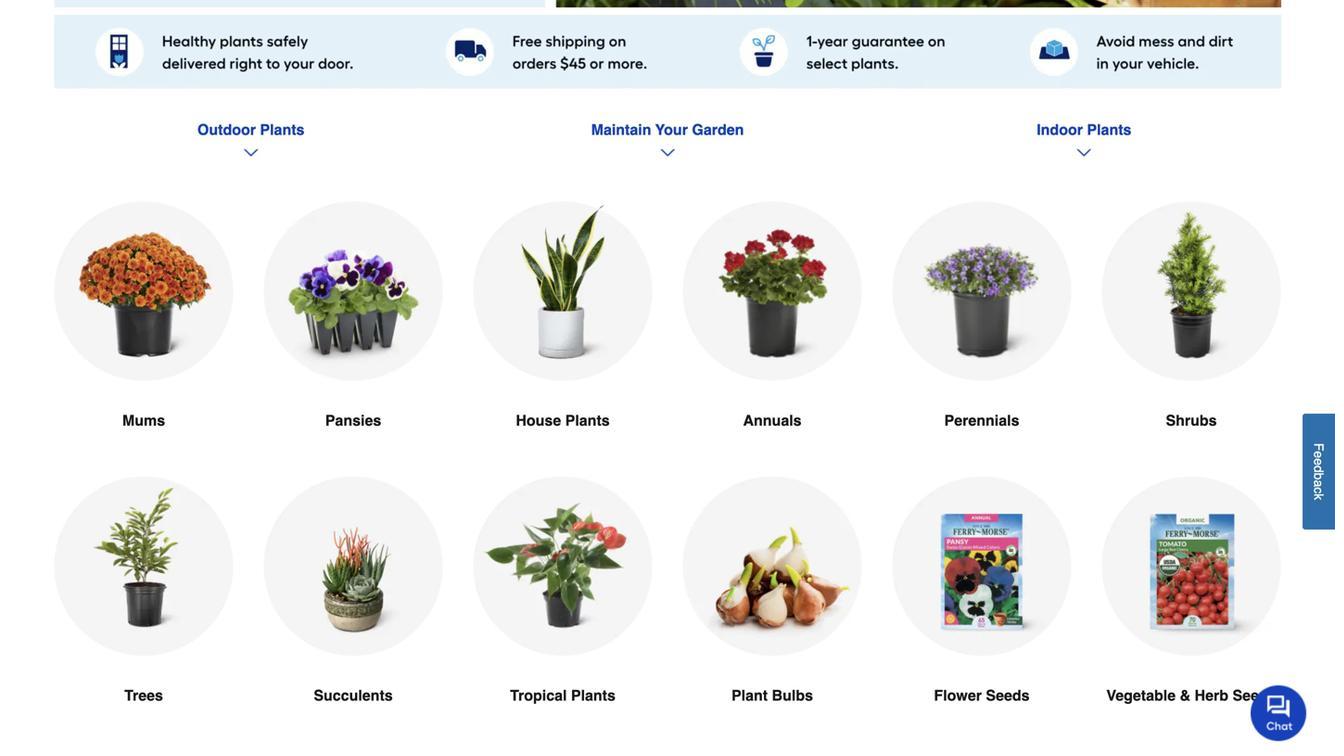 Task type: vqa. For each thing, say whether or not it's contained in the screenshot.
my
no



Task type: locate. For each thing, give the bounding box(es) containing it.
c
[[1312, 487, 1327, 494]]

seeds inside flower seeds link
[[986, 687, 1030, 704]]

0 horizontal spatial seeds
[[986, 687, 1030, 704]]

plants for indoor plants
[[1088, 121, 1132, 138]]

3 a down arrow icon. image from the left
[[891, 148, 1278, 157]]

b
[[1312, 473, 1327, 480]]

house
[[516, 412, 561, 429]]

a down arrow icon. image
[[58, 148, 445, 157], [474, 148, 861, 157], [891, 148, 1278, 157]]

mums
[[122, 412, 165, 429]]

tropical plants
[[510, 687, 616, 704]]

2 horizontal spatial a down arrow icon. image
[[891, 148, 1278, 157]]

1 horizontal spatial seeds
[[1233, 687, 1277, 704]]

&
[[1180, 687, 1191, 704]]

plant
[[732, 687, 768, 704]]

a down arrow icon. image down 'outdoor plants' link
[[58, 148, 445, 157]]

f
[[1312, 443, 1327, 451]]

shrubs
[[1166, 412, 1218, 429]]

f e e d b a c k
[[1312, 443, 1327, 500]]

0 vertical spatial let lowe's bring the garden to you. image
[[54, 0, 1282, 7]]

seeds
[[986, 687, 1030, 704], [1233, 687, 1277, 704]]

plants
[[260, 121, 305, 138], [1088, 121, 1132, 138], [566, 412, 610, 429], [571, 687, 616, 704]]

2 e from the top
[[1312, 458, 1327, 465]]

1 a down arrow icon. image from the left
[[58, 148, 445, 157]]

flower seeds
[[935, 687, 1030, 704]]

outdoor plants link
[[197, 121, 305, 138]]

plants for outdoor plants
[[260, 121, 305, 138]]

maintain your garden
[[591, 121, 744, 138]]

2 a down arrow icon. image from the left
[[474, 148, 861, 157]]

shrubs link
[[1102, 201, 1282, 476]]

1 seeds from the left
[[986, 687, 1030, 704]]

trees link
[[54, 476, 234, 752]]

a down arrow icon. image down "indoor plants"
[[891, 148, 1278, 157]]

k
[[1312, 494, 1327, 500]]

mums link
[[54, 201, 234, 476]]

perennials
[[945, 412, 1020, 429]]

chat invite button image
[[1251, 685, 1308, 741]]

1 horizontal spatial a down arrow icon. image
[[474, 148, 861, 157]]

indoor plants link
[[1037, 121, 1132, 138]]

a down arrow icon. image down maintain your garden
[[474, 148, 861, 157]]

plants right house
[[566, 412, 610, 429]]

tropical plants link
[[473, 476, 653, 752]]

2 seeds from the left
[[1233, 687, 1277, 704]]

e up d
[[1312, 451, 1327, 458]]

let lowe's bring the garden to you. image
[[54, 0, 1282, 7], [54, 15, 1282, 89]]

maintain your garden link
[[591, 121, 744, 138]]

plants right tropical
[[571, 687, 616, 704]]

a pile of plant bulbs with green sprouts. image
[[683, 476, 863, 656]]

1 let lowe's bring the garden to you. image from the top
[[54, 0, 1282, 7]]

red geraniums in a black grower's pot. image
[[683, 201, 863, 381]]

plants for house plants
[[566, 412, 610, 429]]

seeds right flower
[[986, 687, 1030, 704]]

plants for tropical plants
[[571, 687, 616, 704]]

plants right outdoor
[[260, 121, 305, 138]]

plants right indoor
[[1088, 121, 1132, 138]]

a green japanese magnolia tree in a black grower's pot. image
[[54, 476, 234, 656]]

e
[[1312, 451, 1327, 458], [1312, 458, 1327, 465]]

seeds right herb
[[1233, 687, 1277, 704]]

succulents
[[314, 687, 393, 704]]

a potted orange mum. image
[[54, 201, 234, 381]]

1 vertical spatial let lowe's bring the garden to you. image
[[54, 15, 1282, 89]]

indoor plants
[[1037, 121, 1132, 138]]

garden
[[692, 121, 744, 138]]

bulbs
[[772, 687, 814, 704]]

seeds inside vegetable & herb seeds link
[[1233, 687, 1277, 704]]

e up b
[[1312, 458, 1327, 465]]

0 horizontal spatial a down arrow icon. image
[[58, 148, 445, 157]]

perennials link
[[892, 201, 1072, 476]]

succulents link
[[263, 476, 443, 752]]



Task type: describe. For each thing, give the bounding box(es) containing it.
1 e from the top
[[1312, 451, 1327, 458]]

a red flowering tropical plant in a black grower's pot. image
[[473, 476, 653, 656]]

flower seeds link
[[892, 476, 1072, 752]]

a down arrow icon. image for maintain
[[474, 148, 861, 157]]

pansies link
[[263, 201, 443, 476]]

vegetable & herb seeds
[[1107, 687, 1277, 704]]

d
[[1312, 465, 1327, 473]]

a down arrow icon. image for indoor
[[891, 148, 1278, 157]]

a green snake plant displayed in a white pot. image
[[473, 201, 653, 381]]

annuals
[[743, 412, 802, 429]]

tropical
[[510, 687, 567, 704]]

pansies
[[325, 412, 381, 429]]

indoor
[[1037, 121, 1083, 138]]

outdoor plants
[[197, 121, 305, 138]]

2 let lowe's bring the garden to you. image from the top
[[54, 15, 1282, 89]]

your
[[656, 121, 688, 138]]

outdoor
[[197, 121, 256, 138]]

plant bulbs link
[[683, 476, 863, 752]]

vegetable
[[1107, 687, 1176, 704]]

maintain
[[591, 121, 652, 138]]

flower
[[935, 687, 982, 704]]

house plants
[[516, 412, 610, 429]]

plant bulbs
[[732, 687, 814, 704]]

f e e d b a c k button
[[1303, 414, 1336, 530]]

annuals link
[[683, 201, 863, 476]]

a
[[1312, 480, 1327, 487]]

vegetable & herb seeds link
[[1102, 476, 1282, 752]]

a packet of tomato seeds. image
[[1102, 476, 1282, 656]]

a potted purple and yellow pansy. image
[[263, 201, 443, 381]]

a green shrub in a black grower's pot. image
[[1102, 201, 1282, 381]]

purple flox displayed in a black grower's pot. image
[[892, 201, 1072, 381]]

herb
[[1195, 687, 1229, 704]]

an assortment of succulents displayed in a tan ceramic planter. image
[[263, 476, 443, 656]]

trees
[[124, 687, 163, 704]]

a down arrow icon. image for outdoor
[[58, 148, 445, 157]]

house plants link
[[473, 201, 653, 476]]

a packet of pansy seeds. image
[[892, 476, 1072, 656]]



